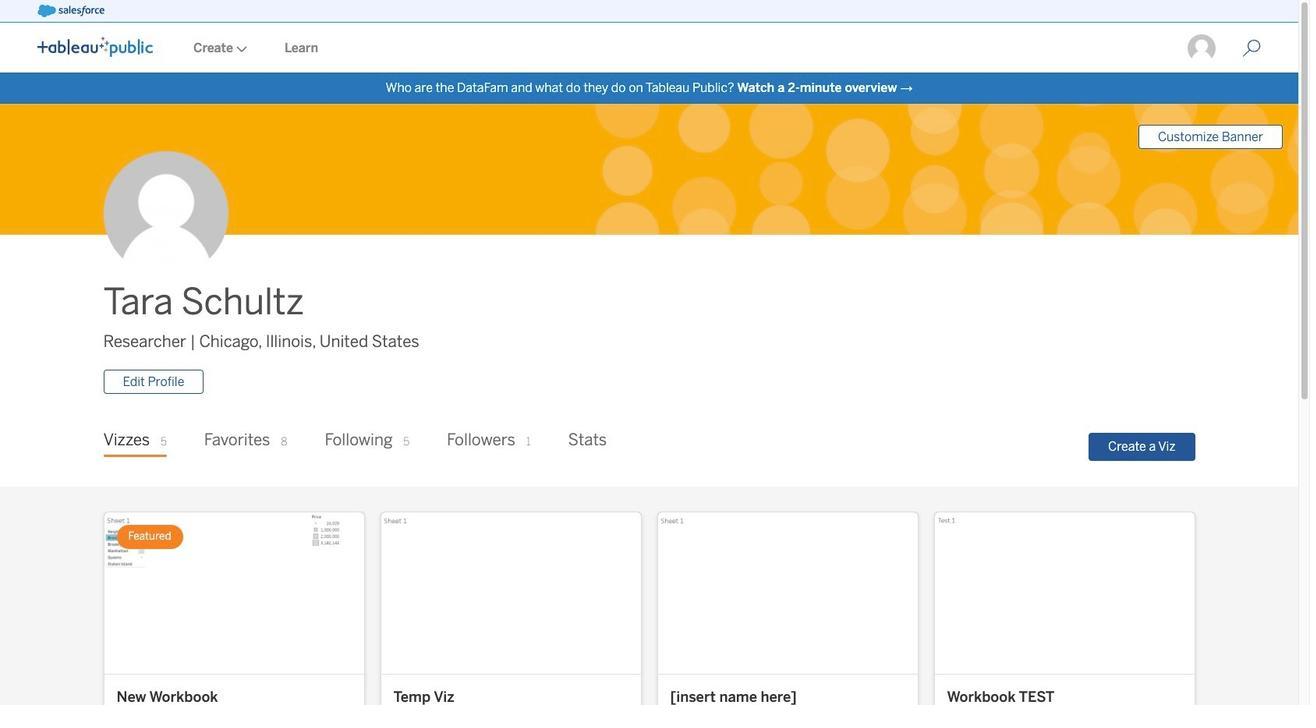 Task type: vqa. For each thing, say whether or not it's contained in the screenshot.
Replay Animation icon
no



Task type: describe. For each thing, give the bounding box(es) containing it.
featured element
[[117, 525, 183, 549]]

3 workbook thumbnail image from the left
[[658, 513, 918, 674]]

1 workbook thumbnail image from the left
[[104, 513, 364, 674]]

go to search image
[[1224, 39, 1280, 58]]

create image
[[233, 46, 247, 52]]

logo image
[[37, 37, 153, 57]]



Task type: locate. For each thing, give the bounding box(es) containing it.
tara.schultz image
[[1187, 33, 1218, 64]]

workbook thumbnail image
[[104, 513, 364, 674], [381, 513, 641, 674], [658, 513, 918, 674], [935, 513, 1195, 674]]

4 workbook thumbnail image from the left
[[935, 513, 1195, 674]]

2 workbook thumbnail image from the left
[[381, 513, 641, 674]]

avatar image
[[103, 152, 228, 276]]

salesforce logo image
[[37, 5, 104, 17]]



